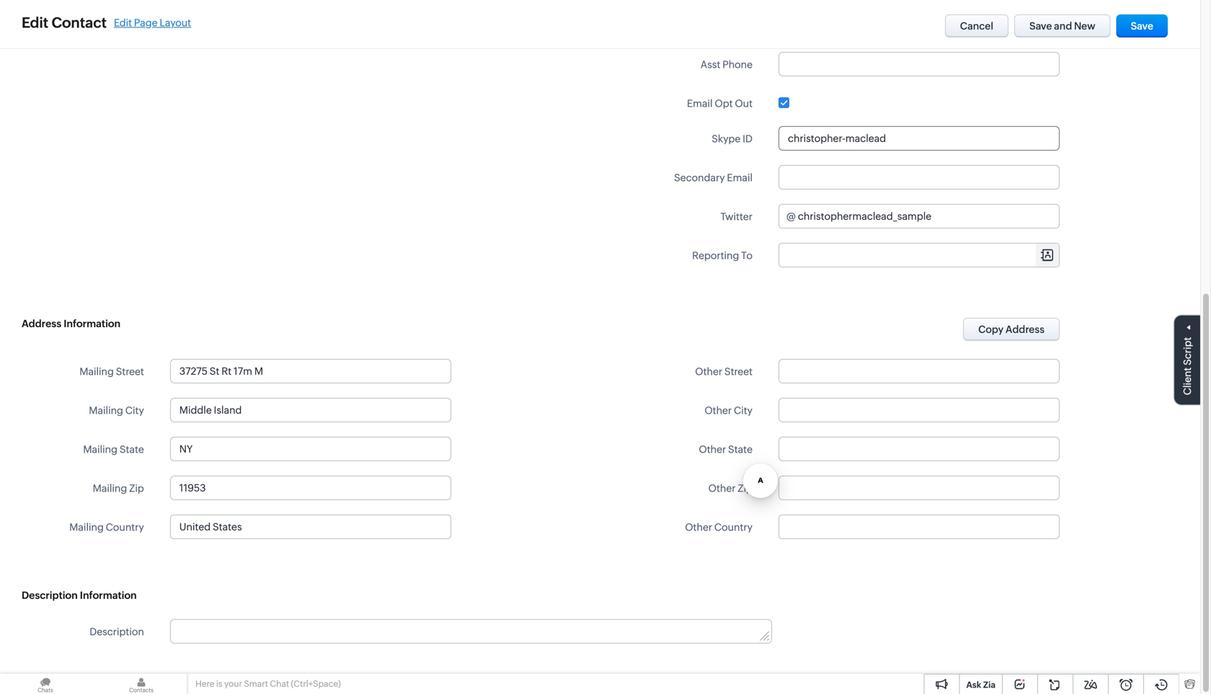 Task type: vqa. For each thing, say whether or not it's contained in the screenshot.
the ID
yes



Task type: describe. For each thing, give the bounding box(es) containing it.
save for save
[[1131, 20, 1154, 32]]

save and new
[[1030, 20, 1096, 32]]

save and new button
[[1015, 14, 1111, 37]]

reporting to
[[692, 250, 753, 261]]

is
[[216, 679, 223, 689]]

twitter
[[721, 211, 753, 222]]

here
[[195, 679, 215, 689]]

0 horizontal spatial email
[[687, 98, 713, 109]]

id
[[743, 133, 753, 145]]

other country
[[685, 522, 753, 533]]

city for mailing city
[[125, 405, 144, 416]]

edit contact edit page layout
[[22, 14, 191, 31]]

street for mailing street
[[116, 366, 144, 378]]

state for mailing state
[[120, 444, 144, 455]]

skype id
[[712, 133, 753, 145]]

contacts image
[[96, 674, 187, 694]]

email opt out
[[687, 98, 753, 109]]

to
[[741, 250, 753, 261]]

save button
[[1117, 14, 1168, 37]]

zip for mailing zip
[[129, 483, 144, 494]]

mailing zip
[[93, 483, 144, 494]]

script
[[1182, 337, 1193, 366]]

mailing street
[[79, 366, 144, 378]]

mailing country
[[69, 522, 144, 533]]

other zip
[[709, 483, 753, 494]]

asst phone
[[701, 59, 753, 70]]

mailing for mailing city
[[89, 405, 123, 416]]

ask zia
[[967, 680, 996, 690]]

reporting
[[692, 250, 739, 261]]

zip for other zip
[[738, 483, 753, 494]]

asst
[[701, 59, 721, 70]]

@
[[787, 211, 796, 222]]

1 horizontal spatial email
[[727, 172, 753, 184]]

other for other country
[[685, 522, 713, 533]]

MMM D, YYYY text field
[[779, 13, 1060, 37]]

description for description
[[90, 626, 144, 638]]

country for mailing country
[[106, 522, 144, 533]]

zia
[[984, 680, 996, 690]]

smart
[[244, 679, 268, 689]]

mailing state
[[83, 444, 144, 455]]

city for other city
[[734, 405, 753, 416]]

skype
[[712, 133, 741, 145]]

save for save and new
[[1030, 20, 1052, 32]]

new
[[1074, 20, 1096, 32]]

description for description information
[[22, 590, 78, 601]]

country for other country
[[715, 522, 753, 533]]



Task type: locate. For each thing, give the bounding box(es) containing it.
email left opt
[[687, 98, 713, 109]]

description
[[22, 590, 78, 601], [90, 626, 144, 638]]

client script
[[1182, 337, 1193, 395]]

save inside button
[[1131, 20, 1154, 32]]

chats image
[[0, 674, 91, 694]]

other down other city
[[699, 444, 726, 455]]

information inside 'address information copy address'
[[64, 318, 120, 330]]

1 zip from the left
[[129, 483, 144, 494]]

secondary email
[[674, 172, 753, 184]]

country down other zip
[[715, 522, 753, 533]]

other up other city
[[695, 366, 723, 378]]

state up other zip
[[728, 444, 753, 455]]

state up mailing zip
[[120, 444, 144, 455]]

0 vertical spatial email
[[687, 98, 713, 109]]

1 country from the left
[[106, 522, 144, 533]]

secondary
[[674, 172, 725, 184]]

state for other state
[[728, 444, 753, 455]]

0 horizontal spatial edit
[[22, 14, 48, 31]]

phone
[[723, 59, 753, 70]]

other down other street
[[705, 405, 732, 416]]

contact
[[52, 14, 107, 31]]

2 save from the left
[[1131, 20, 1154, 32]]

here is your smart chat (ctrl+space)
[[195, 679, 341, 689]]

2 state from the left
[[728, 444, 753, 455]]

chat
[[270, 679, 289, 689]]

mailing for mailing country
[[69, 522, 104, 533]]

mailing for mailing street
[[79, 366, 114, 378]]

other for other city
[[705, 405, 732, 416]]

client
[[1182, 368, 1193, 395]]

and
[[1054, 20, 1073, 32]]

1 horizontal spatial description
[[90, 626, 144, 638]]

mailing up mailing city
[[79, 366, 114, 378]]

address
[[22, 318, 61, 330], [1006, 324, 1045, 335]]

1 city from the left
[[125, 405, 144, 416]]

1 horizontal spatial zip
[[738, 483, 753, 494]]

other for other street
[[695, 366, 723, 378]]

0 vertical spatial information
[[64, 318, 120, 330]]

0 horizontal spatial address
[[22, 318, 61, 330]]

1 horizontal spatial edit
[[114, 17, 132, 28]]

edit page layout link
[[114, 17, 191, 28]]

street up other city
[[725, 366, 753, 378]]

country
[[106, 522, 144, 533], [715, 522, 753, 533]]

edit left contact
[[22, 14, 48, 31]]

other street
[[695, 366, 753, 378]]

1 vertical spatial description
[[90, 626, 144, 638]]

0 vertical spatial description
[[22, 590, 78, 601]]

0 horizontal spatial save
[[1030, 20, 1052, 32]]

zip down other state
[[738, 483, 753, 494]]

information for address
[[64, 318, 120, 330]]

save inside button
[[1030, 20, 1052, 32]]

0 horizontal spatial state
[[120, 444, 144, 455]]

0 horizontal spatial country
[[106, 522, 144, 533]]

2 zip from the left
[[738, 483, 753, 494]]

other for other zip
[[709, 483, 736, 494]]

1 vertical spatial email
[[727, 172, 753, 184]]

information for description
[[80, 590, 137, 601]]

save left and
[[1030, 20, 1052, 32]]

1 horizontal spatial country
[[715, 522, 753, 533]]

state
[[120, 444, 144, 455], [728, 444, 753, 455]]

mailing for mailing zip
[[93, 483, 127, 494]]

information down mailing country at the bottom left
[[80, 590, 137, 601]]

None field
[[780, 244, 1059, 267], [171, 516, 451, 539], [780, 516, 1059, 539], [780, 244, 1059, 267], [171, 516, 451, 539], [780, 516, 1059, 539]]

information up mailing street
[[64, 318, 120, 330]]

address information copy address
[[22, 318, 1045, 335]]

1 save from the left
[[1030, 20, 1052, 32]]

0 horizontal spatial zip
[[129, 483, 144, 494]]

1 vertical spatial information
[[80, 590, 137, 601]]

other down other zip
[[685, 522, 713, 533]]

email
[[687, 98, 713, 109], [727, 172, 753, 184]]

other city
[[705, 405, 753, 416]]

other
[[695, 366, 723, 378], [705, 405, 732, 416], [699, 444, 726, 455], [709, 483, 736, 494], [685, 522, 713, 533]]

country down mailing zip
[[106, 522, 144, 533]]

cancel
[[960, 20, 994, 32]]

1 horizontal spatial street
[[725, 366, 753, 378]]

street
[[116, 366, 144, 378], [725, 366, 753, 378]]

None text field
[[779, 165, 1060, 190], [798, 205, 1059, 228], [170, 359, 451, 384], [170, 398, 451, 423], [779, 437, 1060, 462], [170, 476, 451, 500], [779, 476, 1060, 500], [780, 516, 1059, 539], [171, 620, 772, 643], [779, 165, 1060, 190], [798, 205, 1059, 228], [170, 359, 451, 384], [170, 398, 451, 423], [779, 437, 1060, 462], [170, 476, 451, 500], [779, 476, 1060, 500], [780, 516, 1059, 539], [171, 620, 772, 643]]

page
[[134, 17, 158, 28]]

None text field
[[170, 14, 451, 38], [779, 52, 1060, 76], [779, 126, 1060, 151], [780, 244, 1059, 267], [779, 359, 1060, 384], [779, 398, 1060, 423], [170, 437, 451, 462], [171, 516, 451, 539], [170, 14, 451, 38], [779, 52, 1060, 76], [779, 126, 1060, 151], [780, 244, 1059, 267], [779, 359, 1060, 384], [779, 398, 1060, 423], [170, 437, 451, 462], [171, 516, 451, 539]]

1 horizontal spatial state
[[728, 444, 753, 455]]

0 horizontal spatial description
[[22, 590, 78, 601]]

1 horizontal spatial city
[[734, 405, 753, 416]]

edit left page
[[114, 17, 132, 28]]

city up mailing state
[[125, 405, 144, 416]]

out
[[735, 98, 753, 109]]

2 street from the left
[[725, 366, 753, 378]]

1 horizontal spatial save
[[1131, 20, 1154, 32]]

mailing
[[79, 366, 114, 378], [89, 405, 123, 416], [83, 444, 118, 455], [93, 483, 127, 494], [69, 522, 104, 533]]

description information
[[22, 590, 137, 601]]

opt
[[715, 98, 733, 109]]

copy address button
[[963, 318, 1060, 341]]

mailing down mailing street
[[89, 405, 123, 416]]

layout
[[160, 17, 191, 28]]

ask
[[967, 680, 982, 690]]

zip
[[129, 483, 144, 494], [738, 483, 753, 494]]

other for other state
[[699, 444, 726, 455]]

zip down mailing state
[[129, 483, 144, 494]]

(ctrl+space)
[[291, 679, 341, 689]]

2 country from the left
[[715, 522, 753, 533]]

2 city from the left
[[734, 405, 753, 416]]

save right new
[[1131, 20, 1154, 32]]

0 horizontal spatial street
[[116, 366, 144, 378]]

information
[[64, 318, 120, 330], [80, 590, 137, 601]]

mailing down mailing city
[[83, 444, 118, 455]]

mailing city
[[89, 405, 144, 416]]

edit
[[22, 14, 48, 31], [114, 17, 132, 28]]

other state
[[699, 444, 753, 455]]

1 street from the left
[[116, 366, 144, 378]]

assistant
[[102, 21, 144, 32]]

mailing up mailing country at the bottom left
[[93, 483, 127, 494]]

1 state from the left
[[120, 444, 144, 455]]

city
[[125, 405, 144, 416], [734, 405, 753, 416]]

your
[[224, 679, 242, 689]]

email up twitter
[[727, 172, 753, 184]]

mailing down mailing zip
[[69, 522, 104, 533]]

city up other state
[[734, 405, 753, 416]]

other up the other country at the right
[[709, 483, 736, 494]]

1 horizontal spatial address
[[1006, 324, 1045, 335]]

save
[[1030, 20, 1052, 32], [1131, 20, 1154, 32]]

copy
[[979, 324, 1004, 335]]

0 horizontal spatial city
[[125, 405, 144, 416]]

edit inside edit contact edit page layout
[[114, 17, 132, 28]]

mailing for mailing state
[[83, 444, 118, 455]]

street up mailing city
[[116, 366, 144, 378]]

street for other street
[[725, 366, 753, 378]]

cancel button
[[945, 14, 1009, 37]]



